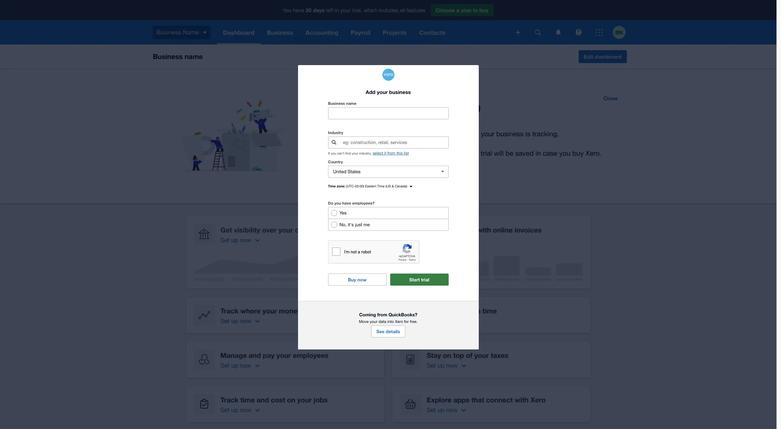 Task type: describe. For each thing, give the bounding box(es) containing it.
coming
[[359, 312, 376, 317]]

xero
[[395, 319, 403, 324]]

if you can't find your industry, select it from this list
[[328, 151, 409, 155]]

do you have employees?
[[328, 201, 375, 206]]

business
[[328, 101, 345, 106]]

see
[[377, 329, 385, 334]]

now
[[358, 277, 367, 282]]

industry
[[328, 130, 343, 135]]

coming from quickbooks? move your data into xero for free.
[[359, 312, 418, 324]]

yes
[[340, 210, 347, 215]]

employees?
[[352, 201, 375, 206]]

quickbooks?
[[389, 312, 417, 317]]

name
[[346, 101, 357, 106]]

your for quickbooks?
[[370, 319, 378, 324]]

this
[[397, 151, 403, 155]]

do you have employees? group
[[328, 207, 449, 231]]

05:00)
[[355, 184, 364, 188]]

buy now
[[348, 277, 367, 282]]

add your business
[[366, 89, 411, 95]]

no, it's just me
[[340, 222, 370, 227]]

search icon image
[[332, 140, 336, 145]]

(us
[[386, 184, 391, 188]]

xero image
[[382, 69, 394, 81]]

into
[[388, 319, 394, 324]]

see details button
[[371, 326, 405, 338]]

for
[[404, 319, 409, 324]]

time zone: (utc-05:00) eastern time (us & canada)
[[328, 184, 407, 188]]

0 vertical spatial from
[[387, 151, 396, 155]]

list
[[404, 151, 409, 155]]

start trial
[[409, 277, 429, 282]]

have
[[342, 201, 351, 206]]

start
[[409, 277, 420, 282]]

industry,
[[359, 152, 372, 155]]

start trial button
[[390, 274, 449, 286]]

me
[[364, 222, 370, 227]]



Task type: vqa. For each thing, say whether or not it's contained in the screenshot.
the leftmost svg image
no



Task type: locate. For each thing, give the bounding box(es) containing it.
move
[[359, 319, 369, 324]]

see details
[[377, 329, 400, 334]]

0 vertical spatial you
[[331, 152, 336, 155]]

your left data
[[370, 319, 378, 324]]

time left zone:
[[328, 184, 336, 188]]

1 vertical spatial from
[[377, 312, 387, 317]]

business
[[389, 89, 411, 95]]

from inside coming from quickbooks? move your data into xero for free.
[[377, 312, 387, 317]]

from
[[387, 151, 396, 155], [377, 312, 387, 317]]

no,
[[340, 222, 347, 227]]

from right it
[[387, 151, 396, 155]]

canada)
[[395, 184, 407, 188]]

do
[[328, 201, 333, 206]]

from up data
[[377, 312, 387, 317]]

business name
[[328, 101, 357, 106]]

zone:
[[337, 184, 345, 188]]

if
[[328, 152, 330, 155]]

Business name field
[[328, 108, 448, 119]]

your for can't
[[352, 152, 358, 155]]

just
[[355, 222, 362, 227]]

can't
[[337, 152, 344, 155]]

0 vertical spatial your
[[377, 89, 388, 95]]

2 vertical spatial your
[[370, 319, 378, 324]]

time left (us at the top
[[377, 184, 385, 188]]

free.
[[410, 319, 418, 324]]

time inside 'time zone: (utc-05:00) eastern time (us & canada)'
[[377, 184, 385, 188]]

you
[[331, 152, 336, 155], [334, 201, 341, 206]]

time
[[328, 184, 336, 188], [377, 184, 385, 188]]

country
[[328, 159, 343, 164]]

&
[[392, 184, 394, 188]]

Country field
[[328, 166, 434, 178]]

1 vertical spatial you
[[334, 201, 341, 206]]

Industry field
[[343, 137, 448, 148]]

select it from this list button
[[373, 151, 409, 155]]

1 horizontal spatial time
[[377, 184, 385, 188]]

1 vertical spatial your
[[352, 152, 358, 155]]

buy
[[348, 277, 356, 282]]

add
[[366, 89, 376, 95]]

buy now button
[[328, 274, 387, 286]]

clear image
[[437, 166, 449, 178]]

your inside coming from quickbooks? move your data into xero for free.
[[370, 319, 378, 324]]

trial
[[421, 277, 429, 282]]

you for have
[[334, 201, 341, 206]]

0 horizontal spatial time
[[328, 184, 336, 188]]

(utc-
[[346, 184, 355, 188]]

it
[[384, 151, 386, 155]]

your right add at the top of page
[[377, 89, 388, 95]]

you right do
[[334, 201, 341, 206]]

find
[[345, 152, 351, 155]]

your right the find
[[352, 152, 358, 155]]

you for can't
[[331, 152, 336, 155]]

your
[[377, 89, 388, 95], [352, 152, 358, 155], [370, 319, 378, 324]]

select
[[373, 151, 383, 155]]

you inside if you can't find your industry, select it from this list
[[331, 152, 336, 155]]

your inside if you can't find your industry, select it from this list
[[352, 152, 358, 155]]

you right if
[[331, 152, 336, 155]]

data
[[379, 319, 386, 324]]

it's
[[348, 222, 354, 227]]

eastern
[[365, 184, 376, 188]]

details
[[386, 329, 400, 334]]



